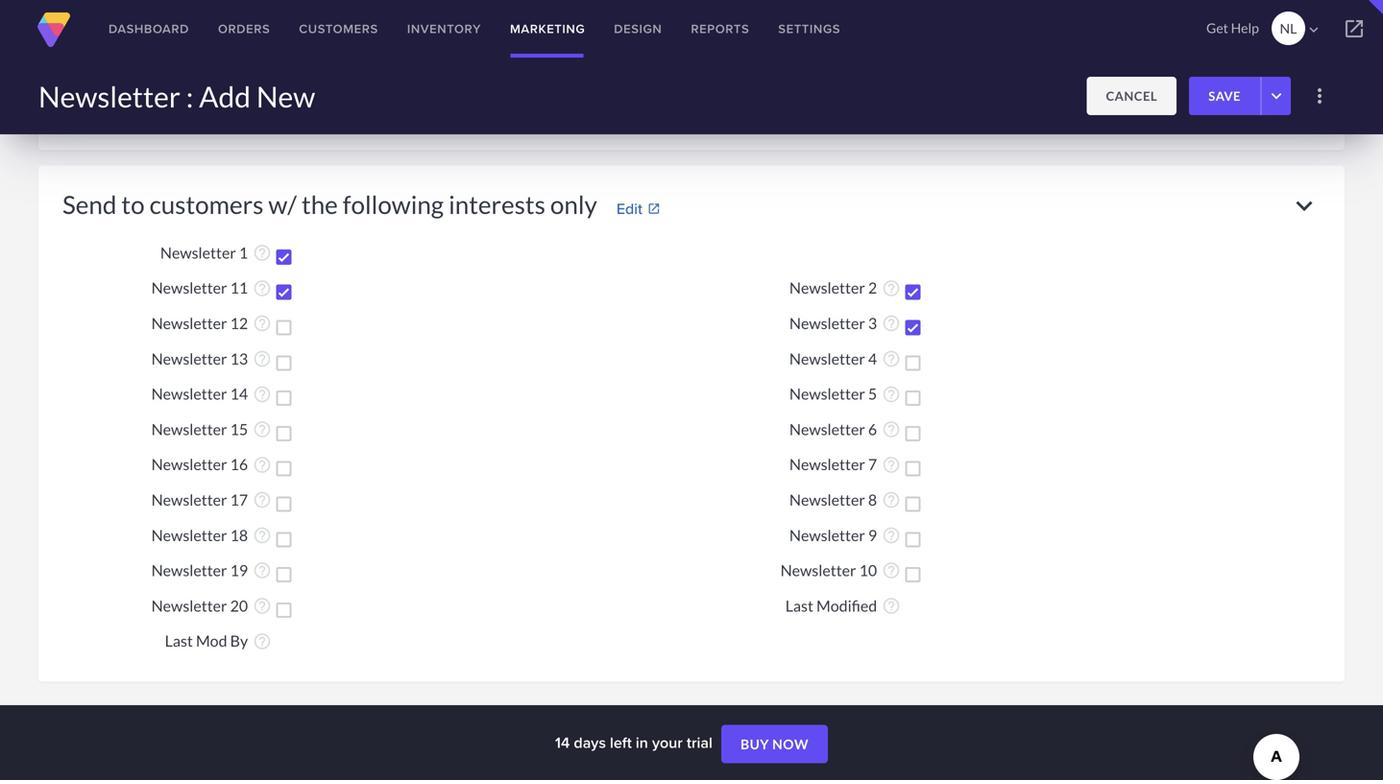 Task type: locate. For each thing, give the bounding box(es) containing it.
help_outline right 20
[[253, 597, 272, 616]]

newsletter for newsletter 7 help_outline
[[789, 455, 865, 474]]

1
[[239, 243, 248, 262]]

help_outline inside newsletter 15 help_outline
[[253, 420, 272, 439]]

19
[[230, 561, 248, 580]]

help_outline inside newsletter 1 help_outline
[[253, 244, 272, 263]]

0 vertical spatial last
[[785, 597, 814, 616]]

12
[[230, 314, 248, 333]]

help_outline right 19
[[253, 562, 272, 581]]

4
[[868, 349, 877, 368]]

newsletter up the newsletter 3 help_outline
[[789, 279, 865, 297]]

newsletter inside the newsletter 10 help_outline
[[780, 561, 856, 580]]

16
[[230, 455, 248, 474]]


[[1305, 21, 1323, 38]]

newsletter down newsletter 2 help_outline
[[789, 314, 865, 333]]

newsletter 17 help_outline
[[151, 491, 272, 510]]

newsletter down newsletter 4 help_outline
[[789, 385, 865, 403]]

help_outline right 18 at the left bottom
[[253, 526, 272, 546]]

help_outline inside the newsletter 19 help_outline
[[253, 562, 272, 581]]

15
[[230, 420, 248, 439]]

help_outline inside * email body help_outline
[[253, 35, 272, 54]]

newsletter for newsletter 16 help_outline
[[151, 455, 227, 474]]

help_outline inside newsletter 11 help_outline
[[253, 279, 272, 298]]

help_outline inside newsletter 17 help_outline
[[253, 491, 272, 510]]

w/
[[268, 190, 297, 219]]

help_outline inside newsletter 18 help_outline
[[253, 526, 272, 546]]

1 vertical spatial last
[[165, 632, 193, 651]]

get help
[[1206, 20, 1259, 36]]

cancel
[[1106, 88, 1158, 104]]

newsletter 18 help_outline
[[151, 526, 272, 546]]

newsletter inside newsletter 7 help_outline
[[789, 455, 865, 474]]

newsletter inside newsletter 18 help_outline
[[151, 526, 227, 545]]

newsletter inside newsletter 15 help_outline
[[151, 420, 227, 439]]

newsletter for newsletter 9 help_outline
[[789, 526, 865, 545]]

14 down 13
[[230, 385, 248, 403]]

14 left the days
[[555, 732, 570, 754]]

14
[[230, 385, 248, 403], [555, 732, 570, 754]]

newsletter down the newsletter 19 help_outline
[[151, 597, 227, 616]]

help_outline for newsletter 1 help_outline
[[253, 244, 272, 263]]

* email body help_outline
[[164, 24, 272, 54]]

newsletter up newsletter 12 help_outline
[[151, 279, 227, 297]]

newsletter for newsletter 13 help_outline
[[151, 349, 227, 368]]

settings
[[778, 20, 841, 38]]

18
[[230, 526, 248, 545]]

newsletter up last modified help_outline
[[780, 561, 856, 580]]

help_outline inside newsletter 16 help_outline
[[253, 456, 272, 475]]

help_outline up newsletter 15 help_outline
[[253, 385, 272, 404]]

help_outline right 7
[[882, 456, 901, 475]]

newsletter inside the newsletter 19 help_outline
[[151, 561, 227, 580]]

help_outline right 15
[[253, 420, 272, 439]]

1 horizontal spatial last
[[785, 597, 814, 616]]

last
[[785, 597, 814, 616], [165, 632, 193, 651]]

newsletter 9 help_outline
[[789, 526, 901, 546]]

help_outline right 8 at bottom right
[[882, 491, 901, 510]]

help_outline inside newsletter 9 help_outline
[[882, 526, 901, 546]]

help_outline inside newsletter 5 help_outline
[[882, 385, 901, 404]]

help_outline right the body
[[253, 35, 272, 54]]

help_outline for newsletter 17 help_outline
[[253, 491, 272, 510]]

newsletter inside the newsletter 3 help_outline
[[789, 314, 865, 333]]

by
[[230, 632, 248, 651]]

help_outline for newsletter 13 help_outline
[[253, 350, 272, 369]]

last mod by help_outline
[[165, 632, 272, 652]]

newsletter
[[38, 79, 181, 114], [160, 243, 236, 262], [151, 279, 227, 297], [789, 279, 865, 297], [151, 314, 227, 333], [789, 314, 865, 333], [151, 349, 227, 368], [789, 349, 865, 368], [151, 385, 227, 403], [789, 385, 865, 403], [151, 420, 227, 439], [789, 420, 865, 439], [151, 455, 227, 474], [789, 455, 865, 474], [151, 491, 227, 510], [789, 491, 865, 510], [151, 526, 227, 545], [789, 526, 865, 545], [151, 561, 227, 580], [780, 561, 856, 580], [151, 597, 227, 616]]

20
[[230, 597, 248, 616]]

add
[[199, 79, 251, 114]]

help_outline right 2
[[882, 279, 901, 298]]

only
[[550, 190, 597, 219]]

help_outline right 9
[[882, 526, 901, 546]]

newsletter inside newsletter 14 help_outline
[[151, 385, 227, 403]]

help_outline inside the newsletter 13 help_outline
[[253, 350, 272, 369]]

newsletter down newsletter 18 help_outline
[[151, 561, 227, 580]]

get
[[1206, 20, 1228, 36]]

help
[[1231, 20, 1259, 36]]

help_outline inside newsletter 12 help_outline
[[253, 314, 272, 333]]

save link
[[1189, 77, 1260, 115]]

0 vertical spatial 14
[[230, 385, 248, 403]]

newsletter down newsletter 14 help_outline
[[151, 420, 227, 439]]

help_outline right 16
[[253, 456, 272, 475]]

newsletter down newsletter 12 help_outline
[[151, 349, 227, 368]]

1 vertical spatial 14
[[555, 732, 570, 754]]

last for help_outline
[[785, 597, 814, 616]]

newsletter inside the newsletter 13 help_outline
[[151, 349, 227, 368]]

help_outline right '1'
[[253, 244, 272, 263]]

help_outline right 6
[[882, 420, 901, 439]]

send
[[62, 190, 117, 219]]

newsletter down newsletter 17 help_outline on the left
[[151, 526, 227, 545]]

newsletter 10 help_outline
[[780, 561, 901, 581]]

help_outline for newsletter 20 help_outline
[[253, 597, 272, 616]]

help_outline inside last modified help_outline
[[882, 597, 901, 616]]

last inside last modified help_outline
[[785, 597, 814, 616]]

help_outline right 11
[[253, 279, 272, 298]]

help_outline right 17
[[253, 491, 272, 510]]

help_outline inside newsletter 2 help_outline
[[882, 279, 901, 298]]

left
[[610, 732, 632, 754]]

newsletter down newsletter 16 help_outline
[[151, 491, 227, 510]]

help_outline inside newsletter 6 help_outline
[[882, 420, 901, 439]]

help_outline right 3
[[882, 314, 901, 333]]

following
[[343, 190, 444, 219]]

newsletter 8 help_outline
[[789, 491, 901, 510]]

help_outline for newsletter 12 help_outline
[[253, 314, 272, 333]]

help_outline right 13
[[253, 350, 272, 369]]

save
[[1209, 88, 1241, 104]]

reports
[[691, 20, 749, 38]]

newsletter down the newsletter 13 help_outline
[[151, 385, 227, 403]]

newsletter inside newsletter 16 help_outline
[[151, 455, 227, 474]]

help_outline inside the newsletter 3 help_outline
[[882, 314, 901, 333]]

help_outline for newsletter 9 help_outline
[[882, 526, 901, 546]]

newsletter inside newsletter 2 help_outline
[[789, 279, 865, 297]]

newsletter inside newsletter 6 help_outline
[[789, 420, 865, 439]]

help_outline right 5 on the right of the page
[[882, 385, 901, 404]]

newsletter 16 help_outline
[[151, 455, 272, 475]]

3
[[868, 314, 877, 333]]

last left modified
[[785, 597, 814, 616]]

newsletter for newsletter 6 help_outline
[[789, 420, 865, 439]]

help_outline inside newsletter 8 help_outline
[[882, 491, 901, 510]]

newsletter 13 help_outline
[[151, 349, 272, 369]]

help_outline for newsletter 2 help_outline
[[882, 279, 901, 298]]

help_outline right 12
[[253, 314, 272, 333]]

help_outline inside newsletter 20 help_outline
[[253, 597, 272, 616]]

newsletter inside newsletter 11 help_outline
[[151, 279, 227, 297]]

help_outline right 4 on the top right
[[882, 350, 901, 369]]

14 inside newsletter 14 help_outline
[[230, 385, 248, 403]]

help_outline for newsletter 8 help_outline
[[882, 491, 901, 510]]

0 horizontal spatial 14
[[230, 385, 248, 403]]

newsletter up newsletter 11 help_outline
[[160, 243, 236, 262]]

dashboard link
[[94, 0, 204, 58]]

newsletter up the newsletter 10 help_outline
[[789, 526, 865, 545]]

buy now link
[[721, 726, 828, 764]]

buy now
[[741, 737, 809, 753]]

newsletter for newsletter 1 help_outline
[[160, 243, 236, 262]]

help_outline right by
[[253, 632, 272, 652]]

newsletter inside newsletter 8 help_outline
[[789, 491, 865, 510]]

newsletter 3 help_outline
[[789, 314, 901, 333]]

help_outline
[[253, 35, 272, 54], [253, 244, 272, 263], [253, 279, 272, 298], [882, 279, 901, 298], [253, 314, 272, 333], [882, 314, 901, 333], [253, 350, 272, 369], [882, 350, 901, 369], [253, 385, 272, 404], [882, 385, 901, 404], [253, 420, 272, 439], [882, 420, 901, 439], [253, 456, 272, 475], [882, 456, 901, 475], [253, 491, 272, 510], [882, 491, 901, 510], [253, 526, 272, 546], [882, 526, 901, 546], [253, 562, 272, 581], [882, 562, 901, 581], [253, 597, 272, 616], [882, 597, 901, 616], [253, 632, 272, 652]]

8
[[868, 491, 877, 510]]

help_outline for newsletter 7 help_outline
[[882, 456, 901, 475]]

newsletter down the newsletter 3 help_outline
[[789, 349, 865, 368]]

help_outline inside newsletter 14 help_outline
[[253, 385, 272, 404]]

cancel link
[[1087, 77, 1177, 115]]

2
[[868, 279, 877, 297]]

newsletter for newsletter 15 help_outline
[[151, 420, 227, 439]]

last inside last mod by help_outline
[[165, 632, 193, 651]]

newsletter down 'dashboard'
[[38, 79, 181, 114]]

newsletter inside newsletter 9 help_outline
[[789, 526, 865, 545]]

newsletter inside newsletter 20 help_outline
[[151, 597, 227, 616]]

newsletter down newsletter 7 help_outline
[[789, 491, 865, 510]]

help_outline inside newsletter 4 help_outline
[[882, 350, 901, 369]]

newsletter down newsletter 15 help_outline
[[151, 455, 227, 474]]

11
[[230, 279, 248, 297]]

13
[[230, 349, 248, 368]]

newsletter inside newsletter 17 help_outline
[[151, 491, 227, 510]]

help_outline inside newsletter 7 help_outline
[[882, 456, 901, 475]]

help_outline for newsletter 16 help_outline
[[253, 456, 272, 475]]

newsletter for newsletter 18 help_outline
[[151, 526, 227, 545]]

marketing
[[510, 20, 585, 38]]

newsletter for newsletter 5 help_outline
[[789, 385, 865, 403]]

newsletter inside newsletter 5 help_outline
[[789, 385, 865, 403]]

help_outline right the 10
[[882, 562, 901, 581]]

help_outline for newsletter 19 help_outline
[[253, 562, 272, 581]]

help_outline for newsletter 10 help_outline
[[882, 562, 901, 581]]

newsletter 14 help_outline
[[151, 385, 272, 404]]

customers
[[149, 190, 264, 219]]

newsletter inside newsletter 4 help_outline
[[789, 349, 865, 368]]

newsletter down newsletter 6 help_outline
[[789, 455, 865, 474]]

*
[[164, 26, 170, 42]]

help_outline right modified
[[882, 597, 901, 616]]

interests
[[449, 190, 546, 219]]

in
[[636, 732, 648, 754]]

now
[[772, 737, 809, 753]]

last left mod
[[165, 632, 193, 651]]

help_outline inside the newsletter 10 help_outline
[[882, 562, 901, 581]]

newsletter inside newsletter 1 help_outline
[[160, 243, 236, 262]]

inventory
[[407, 20, 481, 38]]

0 horizontal spatial last
[[165, 632, 193, 651]]

newsletter inside newsletter 12 help_outline
[[151, 314, 227, 333]]

trial
[[687, 732, 713, 754]]

newsletter for newsletter 14 help_outline
[[151, 385, 227, 403]]

newsletter down newsletter 11 help_outline
[[151, 314, 227, 333]]

newsletter down newsletter 5 help_outline
[[789, 420, 865, 439]]



Task type: describe. For each thing, give the bounding box(es) containing it.
newsletter 6 help_outline
[[789, 420, 901, 439]]

help_outline for newsletter 11 help_outline
[[253, 279, 272, 298]]

help_outline for newsletter 14 help_outline
[[253, 385, 272, 404]]

help_outline for last modified help_outline
[[882, 597, 901, 616]]

newsletter 1 help_outline
[[160, 243, 272, 263]]

last for by
[[165, 632, 193, 651]]

newsletter 11 help_outline
[[151, 279, 272, 298]]

 link
[[1326, 0, 1383, 58]]

dashboard
[[109, 20, 189, 38]]

newsletter 7 help_outline
[[789, 455, 901, 475]]

email
[[173, 24, 210, 43]]

:
[[186, 79, 193, 114]]

expand_more
[[1288, 190, 1321, 222]]

6
[[868, 420, 877, 439]]

edit link
[[617, 197, 680, 220]]

orders
[[218, 20, 270, 38]]

newsletter 15 help_outline
[[151, 420, 272, 439]]

newsletter for newsletter 3 help_outline
[[789, 314, 865, 333]]

newsletter 20 help_outline
[[151, 597, 272, 616]]

newsletter 19 help_outline
[[151, 561, 272, 581]]

help_outline for newsletter 15 help_outline
[[253, 420, 272, 439]]

newsletter for newsletter 20 help_outline
[[151, 597, 227, 616]]

buy
[[741, 737, 769, 753]]

newsletter 5 help_outline
[[789, 385, 901, 404]]

help_outline for newsletter 3 help_outline
[[882, 314, 901, 333]]

mod
[[196, 632, 227, 651]]

newsletter for newsletter 4 help_outline
[[789, 349, 865, 368]]

help_outline for newsletter 5 help_outline
[[882, 385, 901, 404]]

help_outline inside last mod by help_outline
[[253, 632, 272, 652]]

newsletter for newsletter 17 help_outline
[[151, 491, 227, 510]]

newsletter : add new
[[38, 79, 315, 114]]

more_vert
[[1308, 85, 1331, 108]]

newsletter 2 help_outline
[[789, 279, 901, 298]]

more_vert button
[[1301, 77, 1339, 115]]

newsletter for newsletter 12 help_outline
[[151, 314, 227, 333]]

help_outline for newsletter 6 help_outline
[[882, 420, 901, 439]]

new
[[256, 79, 315, 114]]

newsletter for newsletter 10 help_outline
[[780, 561, 856, 580]]

newsletter for newsletter 11 help_outline
[[151, 279, 227, 297]]

1 horizontal spatial 14
[[555, 732, 570, 754]]

edit
[[617, 197, 642, 220]]

last modified help_outline
[[785, 597, 901, 616]]

10
[[859, 561, 877, 580]]

newsletter for newsletter : add new
[[38, 79, 181, 114]]

17
[[230, 491, 248, 510]]

help_outline for newsletter 4 help_outline
[[882, 350, 901, 369]]

newsletter for newsletter 8 help_outline
[[789, 491, 865, 510]]

newsletter 4 help_outline
[[789, 349, 901, 369]]


[[1343, 17, 1366, 40]]

9
[[868, 526, 877, 545]]

newsletter for newsletter 2 help_outline
[[789, 279, 865, 297]]

newsletter 12 help_outline
[[151, 314, 272, 333]]

7
[[868, 455, 877, 474]]

customers
[[299, 20, 378, 38]]

body
[[213, 24, 248, 43]]

nl
[[1280, 20, 1297, 37]]

5
[[868, 385, 877, 403]]

nl 
[[1280, 20, 1323, 38]]

to
[[121, 190, 145, 219]]

send to customers w/ the following interests only
[[62, 190, 602, 219]]

newsletter for newsletter 19 help_outline
[[151, 561, 227, 580]]

design
[[614, 20, 662, 38]]

days
[[574, 732, 606, 754]]

your
[[652, 732, 683, 754]]

14 days left in your trial
[[555, 732, 717, 754]]

modified
[[816, 597, 877, 616]]

help_outline for newsletter 18 help_outline
[[253, 526, 272, 546]]

the
[[302, 190, 338, 219]]



Task type: vqa. For each thing, say whether or not it's contained in the screenshot.


